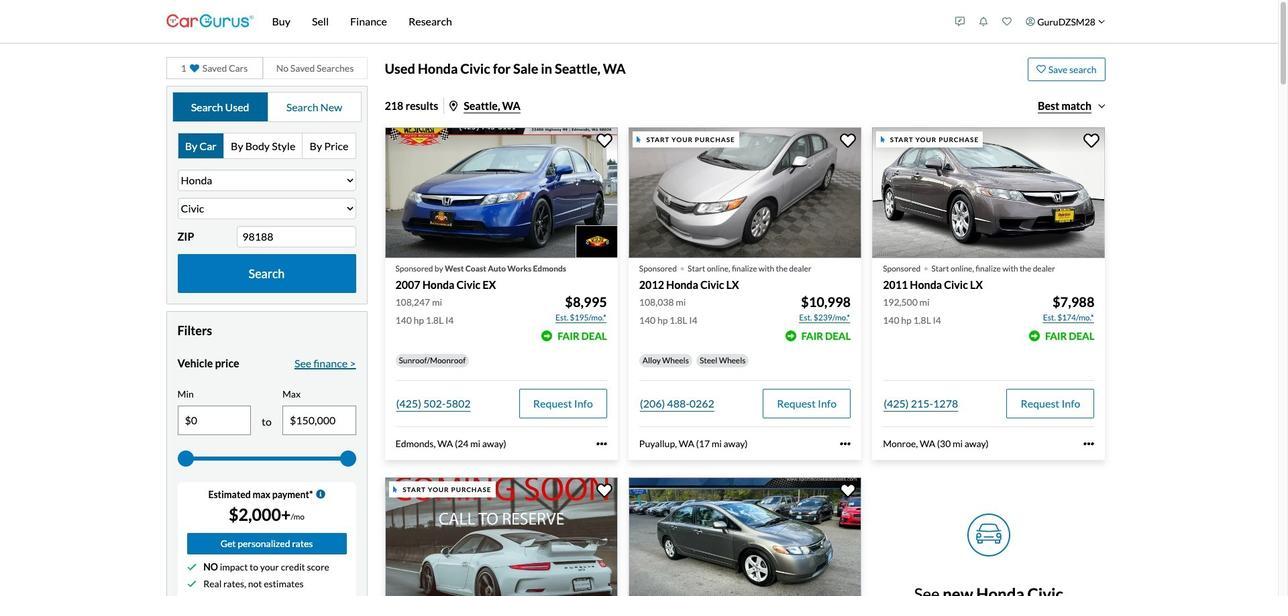 Task type: vqa. For each thing, say whether or not it's contained in the screenshot.
2021 Bmw X3 Price Analysis link
no



Task type: locate. For each thing, give the bounding box(es) containing it.
ellipsis h image for polished metal metallic 2011 honda civic lx sedan front-wheel drive 5-speed automatic image
[[1084, 439, 1095, 450]]

2 horizontal spatial ellipsis h image
[[1084, 439, 1095, 450]]

user icon image
[[1026, 17, 1035, 26]]

maximum slider
[[340, 451, 356, 467]]

None telephone field
[[237, 226, 356, 248]]

royal blue pearl 2007 honda civic ex sedan front-wheel drive 5-speed manual image
[[385, 127, 618, 258]]

menu
[[948, 3, 1112, 40]]

1 horizontal spatial mouse pointer image
[[881, 136, 885, 143]]

tab
[[173, 93, 268, 122], [268, 93, 361, 122], [178, 134, 224, 158], [224, 134, 303, 158], [303, 134, 355, 158]]

2 ellipsis h image from the left
[[840, 439, 851, 450]]

mouse pointer image
[[637, 136, 641, 143], [881, 136, 885, 143]]

mouse pointer image for silver 2012 honda civic lx sedan front-wheel drive automatic image
[[637, 136, 641, 143]]

open notifications image
[[979, 17, 988, 26]]

2 mouse pointer image from the left
[[881, 136, 885, 143]]

add a car review image
[[955, 17, 965, 26]]

0 horizontal spatial ellipsis h image
[[596, 439, 607, 450]]

0 horizontal spatial mouse pointer image
[[637, 136, 641, 143]]

tab list
[[172, 92, 361, 122], [178, 133, 356, 159]]

minimum slider
[[178, 451, 194, 467]]

map marker alt image
[[450, 100, 458, 111]]

None text field
[[178, 406, 250, 435], [283, 406, 355, 435], [178, 406, 250, 435], [283, 406, 355, 435]]

polished metal metallic 2011 honda civic lx sedan front-wheel drive 5-speed automatic image
[[873, 127, 1106, 258]]

1 horizontal spatial ellipsis h image
[[840, 439, 851, 450]]

menu item
[[1019, 3, 1112, 40]]

heart image
[[190, 64, 199, 73]]

heart image
[[1037, 65, 1046, 74]]

0 vertical spatial tab list
[[172, 92, 361, 122]]

3 ellipsis h image from the left
[[1084, 439, 1095, 450]]

check image
[[187, 563, 196, 572]]

chevron down image
[[1098, 18, 1105, 25]]

menu bar
[[253, 0, 948, 43]]

1 mouse pointer image from the left
[[637, 136, 641, 143]]

1 ellipsis h image from the left
[[596, 439, 607, 450]]

ellipsis h image
[[596, 439, 607, 450], [840, 439, 851, 450], [1084, 439, 1095, 450]]



Task type: describe. For each thing, give the bounding box(es) containing it.
gray 2007 honda civic ex sedan front-wheel drive 5-speed automatic image
[[629, 478, 862, 597]]

saved cars image
[[1002, 17, 1012, 26]]

silver 2012 honda civic lx sedan front-wheel drive automatic image
[[629, 127, 862, 258]]

mouse pointer image
[[393, 487, 397, 493]]

2015 honda civic lx sedan front-wheel drive continuously variable transmission image
[[385, 478, 618, 597]]

info circle image
[[316, 490, 325, 499]]

check image
[[187, 580, 196, 589]]

1 vertical spatial tab list
[[178, 133, 356, 159]]

mouse pointer image for polished metal metallic 2011 honda civic lx sedan front-wheel drive 5-speed automatic image
[[881, 136, 885, 143]]

ellipsis h image for silver 2012 honda civic lx sedan front-wheel drive automatic image
[[840, 439, 851, 450]]

west coast auto works edmonds image
[[576, 226, 618, 258]]



